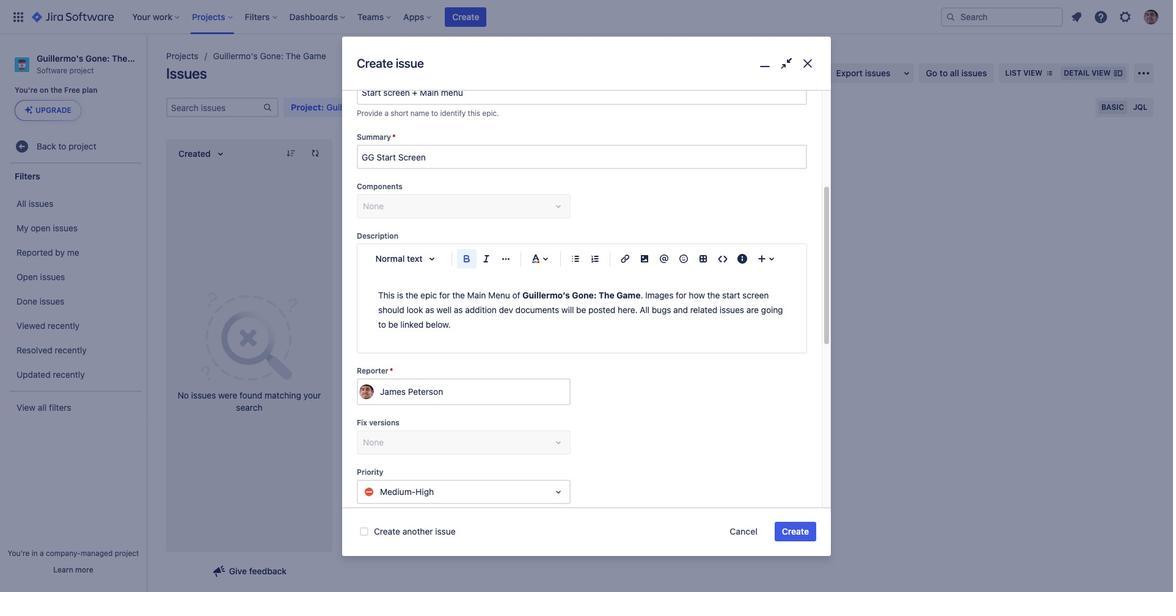 Task type: vqa. For each thing, say whether or not it's contained in the screenshot.
4 corresponding to Katalon
no



Task type: describe. For each thing, give the bounding box(es) containing it.
give feedback button
[[205, 562, 294, 582]]

none text field inside create issue dialog
[[358, 146, 806, 168]]

by
[[55, 247, 65, 258]]

open issues link
[[6, 265, 143, 290]]

you're for you're on the free plan
[[15, 86, 38, 95]]

screen
[[743, 290, 769, 301]]

normal
[[376, 254, 405, 264]]

my open issues link
[[6, 217, 143, 241]]

mention image
[[657, 252, 672, 267]]

open image
[[551, 485, 566, 500]]

guillermo's gone: the game software project
[[37, 53, 153, 75]]

give feedback
[[229, 567, 287, 577]]

done issues
[[17, 296, 64, 307]]

a inside create issue dialog
[[385, 109, 389, 118]]

updated recently
[[17, 370, 85, 380]]

here.
[[618, 305, 638, 315]]

0 vertical spatial be
[[576, 305, 586, 315]]

components
[[357, 182, 403, 191]]

1 as from the left
[[425, 305, 434, 315]]

exit full screen image
[[778, 55, 795, 73]]

guillermo's
[[523, 290, 570, 301]]

guillermo's for guillermo's gone: the game
[[213, 51, 258, 61]]

done
[[17, 296, 37, 307]]

issues left list
[[962, 68, 987, 78]]

0 horizontal spatial a
[[40, 549, 44, 559]]

addition
[[465, 305, 497, 315]]

recently for updated recently
[[53, 370, 85, 380]]

identify
[[440, 109, 466, 118]]

feedback
[[249, 567, 287, 577]]

refresh image
[[310, 149, 320, 158]]

learn more button
[[53, 566, 93, 576]]

game for guillermo's gone: the game
[[303, 51, 326, 61]]

the inside . images for how the start screen should look as well as addition dev documents will be posted here. all bugs and related issues are going to be linked below.
[[707, 290, 720, 301]]

bullet list ⌘⇧8 image
[[568, 252, 583, 267]]

reporter
[[357, 367, 389, 376]]

the right is
[[406, 290, 418, 301]]

you're for you're in a company-managed project
[[8, 549, 30, 559]]

no issues were found matching your search
[[178, 391, 321, 413]]

documents
[[516, 305, 559, 315]]

this is the epic for the main menu of guillermo's gone: the game
[[378, 290, 641, 301]]

company-
[[46, 549, 81, 559]]

export
[[836, 68, 863, 78]]

learn
[[53, 566, 73, 575]]

create another issue
[[374, 527, 456, 537]]

and
[[674, 305, 688, 315]]

reporter *
[[357, 367, 393, 376]]

viewed recently link
[[6, 314, 143, 339]]

upgrade
[[35, 106, 71, 115]]

create button inside primary element
[[445, 7, 487, 27]]

view for detail view
[[1092, 68, 1111, 78]]

add image, video, or file image
[[637, 252, 652, 267]]

guillermo's for guillermo's gone: the game software project
[[37, 53, 83, 64]]

done issues link
[[6, 290, 143, 314]]

all inside . images for how the start screen should look as well as addition dev documents will be posted here. all bugs and related issues are going to be linked below.
[[640, 305, 650, 315]]

resolved recently link
[[6, 339, 143, 363]]

. images for how the start screen should look as well as addition dev documents will be posted here. all bugs and related issues are going to be linked below.
[[378, 290, 785, 330]]

back to project
[[37, 141, 96, 152]]

medium-
[[380, 487, 416, 498]]

recently for viewed recently
[[48, 321, 80, 331]]

filters
[[49, 403, 71, 413]]

plan
[[82, 86, 98, 95]]

how
[[689, 290, 705, 301]]

are
[[747, 305, 759, 315]]

0 horizontal spatial be
[[388, 320, 398, 330]]

issues down 'reported by me'
[[40, 272, 65, 282]]

the inside description - main content area, start typing to enter text. text box
[[599, 290, 615, 301]]

issues
[[166, 65, 207, 82]]

gone: inside description - main content area, start typing to enter text. text box
[[572, 290, 597, 301]]

1 vertical spatial project
[[69, 141, 96, 152]]

short
[[391, 109, 409, 118]]

my
[[17, 223, 28, 233]]

provide a short name to identify this epic.
[[357, 109, 499, 118]]

upgrade button
[[15, 101, 81, 121]]

give
[[229, 567, 247, 577]]

images
[[645, 290, 674, 301]]

to right name
[[431, 109, 438, 118]]

table image
[[696, 252, 711, 267]]

0 horizontal spatial all
[[38, 403, 47, 413]]

text
[[407, 254, 423, 264]]

this
[[468, 109, 480, 118]]

summary
[[357, 133, 391, 142]]

jql
[[1134, 103, 1148, 112]]

2 as from the left
[[454, 305, 463, 315]]

to right back
[[58, 141, 66, 152]]

for inside . images for how the start screen should look as well as addition dev documents will be posted here. all bugs and related issues are going to be linked below.
[[676, 290, 687, 301]]

recently for resolved recently
[[55, 345, 87, 356]]

resolved
[[17, 345, 52, 356]]

updated
[[17, 370, 51, 380]]

list
[[1006, 68, 1022, 78]]

1 horizontal spatial all
[[950, 68, 959, 78]]

0 horizontal spatial issue
[[396, 56, 424, 71]]

code snippet image
[[716, 252, 730, 267]]

start
[[722, 290, 740, 301]]

you're in a company-managed project
[[8, 549, 139, 559]]

james
[[380, 387, 406, 397]]

look
[[407, 305, 423, 315]]

the for guillermo's gone: the game software project
[[112, 53, 127, 64]]

related
[[690, 305, 718, 315]]

found
[[240, 391, 262, 401]]

create issue dialog
[[342, 37, 831, 593]]

save filter button
[[703, 98, 758, 117]]

all issues
[[17, 199, 53, 209]]

game for guillermo's gone: the game software project
[[130, 53, 153, 64]]

reported
[[17, 247, 53, 258]]

to inside . images for how the start screen should look as well as addition dev documents will be posted here. all bugs and related issues are going to be linked below.
[[378, 320, 386, 330]]

issues inside button
[[865, 68, 891, 78]]

1 horizontal spatial issue
[[435, 527, 456, 537]]

software
[[37, 66, 67, 75]]

issues inside no issues were found matching your search
[[191, 391, 216, 401]]

guillermo's gone: the game link
[[213, 49, 326, 64]]

view all filters link
[[6, 396, 143, 421]]



Task type: locate. For each thing, give the bounding box(es) containing it.
export issues button
[[829, 64, 914, 83]]

1 vertical spatial you're
[[8, 549, 30, 559]]

project
[[70, 66, 94, 75], [69, 141, 96, 152], [115, 549, 139, 559]]

the left main
[[452, 290, 465, 301]]

1 vertical spatial issue
[[435, 527, 456, 537]]

1 view from the left
[[1024, 68, 1043, 78]]

0 vertical spatial *
[[392, 133, 396, 142]]

be right will
[[576, 305, 586, 315]]

issues right open on the left top of page
[[53, 223, 78, 233]]

normal text
[[376, 254, 423, 264]]

2 horizontal spatial gone:
[[572, 290, 597, 301]]

* for summary *
[[392, 133, 396, 142]]

None text field
[[358, 146, 806, 168]]

reported by me link
[[6, 241, 143, 265]]

another
[[403, 527, 433, 537]]

minimize image
[[756, 55, 774, 73]]

1 horizontal spatial create button
[[775, 523, 817, 542]]

guillermo's right projects
[[213, 51, 258, 61]]

issue right another
[[435, 527, 456, 537]]

medium-high
[[380, 487, 434, 498]]

a
[[385, 109, 389, 118], [40, 549, 44, 559]]

this
[[378, 290, 395, 301]]

0 vertical spatial issue
[[396, 56, 424, 71]]

game inside guillermo's gone: the game software project
[[130, 53, 153, 64]]

as right well
[[454, 305, 463, 315]]

all issues link
[[6, 192, 143, 217]]

search image
[[946, 12, 956, 22]]

a right in
[[40, 549, 44, 559]]

were
[[218, 391, 237, 401]]

0 horizontal spatial view
[[1024, 68, 1043, 78]]

normal text button
[[370, 246, 447, 273]]

1 horizontal spatial gone:
[[260, 51, 283, 61]]

the right on
[[51, 86, 62, 95]]

create banner
[[0, 0, 1173, 34]]

for up well
[[439, 290, 450, 301]]

1 vertical spatial a
[[40, 549, 44, 559]]

as left well
[[425, 305, 434, 315]]

0 horizontal spatial the
[[112, 53, 127, 64]]

discard & close image
[[799, 55, 817, 73]]

the
[[51, 86, 62, 95], [406, 290, 418, 301], [452, 290, 465, 301], [707, 290, 720, 301]]

the for guillermo's gone: the game
[[286, 51, 301, 61]]

for
[[439, 290, 450, 301], [676, 290, 687, 301]]

* right summary
[[392, 133, 396, 142]]

list view
[[1006, 68, 1043, 78]]

project for gone:
[[70, 66, 94, 75]]

below.
[[426, 320, 451, 330]]

*
[[392, 133, 396, 142], [390, 367, 393, 376]]

emoji image
[[677, 252, 691, 267]]

Search field
[[941, 7, 1063, 27]]

go to all issues link
[[919, 64, 995, 83]]

0 horizontal spatial create button
[[445, 7, 487, 27]]

updated recently link
[[6, 363, 143, 388]]

* right reporter
[[390, 367, 393, 376]]

well
[[437, 305, 452, 315]]

main
[[467, 290, 486, 301]]

james peterson image
[[359, 385, 374, 400]]

gone: inside the guillermo's gone: the game link
[[260, 51, 283, 61]]

primary element
[[7, 0, 941, 34]]

posted
[[589, 305, 616, 315]]

2 for from the left
[[676, 290, 687, 301]]

italic ⌘i image
[[479, 252, 494, 267]]

on
[[40, 86, 49, 95]]

issues right export
[[865, 68, 891, 78]]

recently down viewed recently link on the left of page
[[55, 345, 87, 356]]

guillermo's up software
[[37, 53, 83, 64]]

bugs
[[652, 305, 671, 315]]

1 vertical spatial all
[[640, 305, 650, 315]]

2 vertical spatial project
[[115, 549, 139, 559]]

1 vertical spatial be
[[388, 320, 398, 330]]

view right detail at the top of the page
[[1092, 68, 1111, 78]]

high
[[416, 487, 434, 498]]

project right back
[[69, 141, 96, 152]]

create button inside dialog
[[775, 523, 817, 542]]

1 horizontal spatial as
[[454, 305, 463, 315]]

group
[[6, 188, 143, 391]]

1 horizontal spatial be
[[576, 305, 586, 315]]

0 vertical spatial project
[[70, 66, 94, 75]]

issues right no
[[191, 391, 216, 401]]

None text field
[[358, 82, 806, 104]]

0 vertical spatial recently
[[48, 321, 80, 331]]

group containing all issues
[[6, 188, 143, 391]]

basic
[[1102, 103, 1124, 112]]

all right the view
[[38, 403, 47, 413]]

Description - Main content area, start typing to enter text. text field
[[378, 289, 786, 333]]

provide
[[357, 109, 383, 118]]

peterson
[[408, 387, 443, 397]]

name
[[411, 109, 429, 118]]

is
[[397, 290, 403, 301]]

fix
[[357, 419, 367, 428]]

gone: for guillermo's gone: the game software project
[[86, 53, 110, 64]]

a left 'short'
[[385, 109, 389, 118]]

project up plan on the left top of the page
[[70, 66, 94, 75]]

free
[[64, 86, 80, 95]]

projects
[[166, 51, 199, 61]]

be down should
[[388, 320, 398, 330]]

to
[[940, 68, 948, 78], [431, 109, 438, 118], [58, 141, 66, 152], [378, 320, 386, 330]]

link image
[[618, 252, 633, 267]]

1 vertical spatial *
[[390, 367, 393, 376]]

0 vertical spatial create button
[[445, 7, 487, 27]]

gone: inside guillermo's gone: the game software project
[[86, 53, 110, 64]]

bold ⌘b image
[[460, 252, 474, 267]]

learn more
[[53, 566, 93, 575]]

open export issues dropdown image
[[899, 66, 914, 81]]

view for list view
[[1024, 68, 1043, 78]]

more formatting image
[[499, 252, 513, 267]]

0 vertical spatial a
[[385, 109, 389, 118]]

issue
[[396, 56, 424, 71], [435, 527, 456, 537]]

all
[[17, 199, 26, 209], [640, 305, 650, 315]]

issues down start on the right of page
[[720, 305, 744, 315]]

1 horizontal spatial the
[[286, 51, 301, 61]]

view
[[17, 403, 36, 413]]

1 horizontal spatial a
[[385, 109, 389, 118]]

viewed
[[17, 321, 45, 331]]

versions
[[369, 419, 400, 428]]

sort descending image
[[286, 149, 296, 158]]

will
[[562, 305, 574, 315]]

project for in
[[115, 549, 139, 559]]

cancel
[[730, 527, 758, 537]]

should
[[378, 305, 404, 315]]

open
[[31, 223, 51, 233]]

filter
[[732, 102, 750, 112]]

1 horizontal spatial view
[[1092, 68, 1111, 78]]

* for reporter *
[[390, 367, 393, 376]]

all down .
[[640, 305, 650, 315]]

0 vertical spatial all
[[17, 199, 26, 209]]

1 vertical spatial create button
[[775, 523, 817, 542]]

for up and at the right
[[676, 290, 687, 301]]

recently inside "link"
[[53, 370, 85, 380]]

reported by me
[[17, 247, 79, 258]]

guillermo's inside guillermo's gone: the game software project
[[37, 53, 83, 64]]

search
[[236, 403, 263, 413]]

game inside description - main content area, start typing to enter text. text box
[[617, 290, 641, 301]]

Search issues text field
[[167, 99, 263, 116]]

managed
[[81, 549, 113, 559]]

more
[[75, 566, 93, 575]]

2 view from the left
[[1092, 68, 1111, 78]]

priority
[[357, 468, 383, 477]]

1 horizontal spatial game
[[303, 51, 326, 61]]

1 horizontal spatial all
[[640, 305, 650, 315]]

0 horizontal spatial for
[[439, 290, 450, 301]]

0 horizontal spatial as
[[425, 305, 434, 315]]

dev
[[499, 305, 513, 315]]

info panel image
[[735, 252, 750, 267]]

issues up "viewed recently"
[[40, 296, 64, 307]]

you're left in
[[8, 549, 30, 559]]

1 horizontal spatial for
[[676, 290, 687, 301]]

create
[[452, 11, 479, 22], [357, 56, 393, 71], [374, 527, 400, 537], [782, 527, 809, 537]]

gone: for guillermo's gone: the game
[[260, 51, 283, 61]]

0 horizontal spatial gone:
[[86, 53, 110, 64]]

to down should
[[378, 320, 386, 330]]

no
[[178, 391, 189, 401]]

summary *
[[357, 133, 396, 142]]

filters
[[15, 171, 40, 181]]

recently down done issues link on the left
[[48, 321, 80, 331]]

issues
[[865, 68, 891, 78], [962, 68, 987, 78], [29, 199, 53, 209], [53, 223, 78, 233], [40, 272, 65, 282], [40, 296, 64, 307], [720, 305, 744, 315], [191, 391, 216, 401]]

description
[[357, 232, 398, 241]]

2 horizontal spatial the
[[599, 290, 615, 301]]

view right list
[[1024, 68, 1043, 78]]

numbered list ⌘⇧7 image
[[588, 252, 603, 267]]

0 vertical spatial you're
[[15, 86, 38, 95]]

all up my
[[17, 199, 26, 209]]

your
[[304, 391, 321, 401]]

recently down resolved recently link
[[53, 370, 85, 380]]

issues inside . images for how the start screen should look as well as addition dev documents will be posted here. all bugs and related issues are going to be linked below.
[[720, 305, 744, 315]]

you're
[[15, 86, 38, 95], [8, 549, 30, 559]]

issue up name
[[396, 56, 424, 71]]

0 horizontal spatial all
[[17, 199, 26, 209]]

1 for from the left
[[439, 290, 450, 301]]

jira software image
[[32, 9, 114, 24], [32, 9, 114, 24]]

export issues
[[836, 68, 891, 78]]

epic
[[421, 290, 437, 301]]

the right how
[[707, 290, 720, 301]]

all right "go"
[[950, 68, 959, 78]]

view all filters
[[17, 403, 71, 413]]

1 vertical spatial recently
[[55, 345, 87, 356]]

1 horizontal spatial guillermo's
[[213, 51, 258, 61]]

issues up open on the left top of page
[[29, 199, 53, 209]]

back to project link
[[10, 135, 142, 159]]

2 vertical spatial recently
[[53, 370, 85, 380]]

project inside guillermo's gone: the game software project
[[70, 66, 94, 75]]

1 vertical spatial all
[[38, 403, 47, 413]]

create inside primary element
[[452, 11, 479, 22]]

you're on the free plan
[[15, 86, 98, 95]]

open issues
[[17, 272, 65, 282]]

0 horizontal spatial guillermo's
[[37, 53, 83, 64]]

create issue
[[357, 56, 424, 71]]

the inside guillermo's gone: the game software project
[[112, 53, 127, 64]]

0 vertical spatial all
[[950, 68, 959, 78]]

projects link
[[166, 49, 199, 64]]

you're left on
[[15, 86, 38, 95]]

go to all issues
[[926, 68, 987, 78]]

2 horizontal spatial game
[[617, 290, 641, 301]]

0 horizontal spatial game
[[130, 53, 153, 64]]

back
[[37, 141, 56, 152]]

of
[[512, 290, 520, 301]]

to right "go"
[[940, 68, 948, 78]]

project right managed
[[115, 549, 139, 559]]

guillermo's
[[213, 51, 258, 61], [37, 53, 83, 64]]

be
[[576, 305, 586, 315], [388, 320, 398, 330]]

guillermo's gone: the game
[[213, 51, 326, 61]]

go
[[926, 68, 938, 78]]



